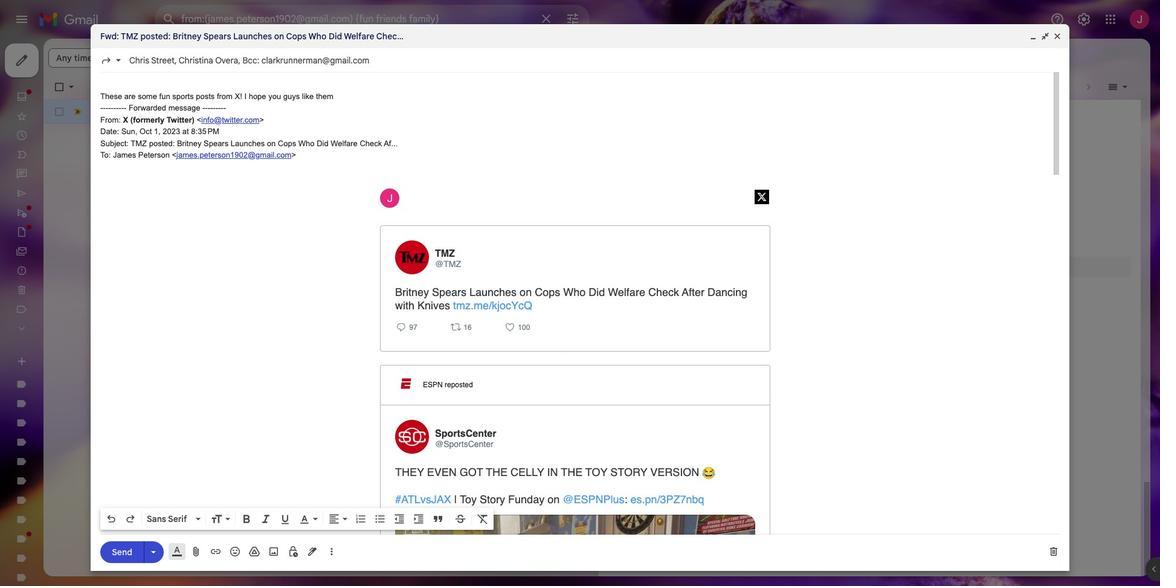 Task type: locate. For each thing, give the bounding box(es) containing it.
1 - from the left
[[100, 103, 103, 112]]

es.pn/3pz7nbq
[[631, 493, 704, 506]]

x inside row
[[102, 106, 107, 117]]

100 link
[[516, 323, 530, 333]]

got
[[460, 466, 483, 478]]

< right peterson
[[172, 150, 177, 160]]

5 - from the left
[[111, 103, 113, 112]]

are up 2 at the top left
[[124, 92, 136, 101]]

tmz.me/kjocycq
[[453, 299, 533, 312]]

1 horizontal spatial >
[[292, 150, 296, 160]]

serif
[[168, 514, 187, 525]]

story
[[480, 493, 505, 506]]

james.peterson1902@gmail.com
[[177, 150, 292, 160]]

spears up knives
[[432, 286, 467, 299]]

launches inside row
[[357, 106, 395, 117]]

,
[[175, 55, 177, 66], [238, 55, 240, 66], [107, 106, 109, 117]]

snooze image
[[205, 81, 218, 93]]

#atlvsjax | toy story funday on @espnplus : es.pn/3pz7nbq
[[395, 493, 704, 506]]

0 vertical spatial af...
[[404, 31, 419, 42]]

like image
[[504, 321, 516, 333]]

who inside britney spears launches on cops who did welfare check after dancing with knives
[[563, 286, 586, 299]]

james.peterson1902@gmail.com link
[[177, 150, 292, 160]]

Message Body text field
[[100, 79, 1050, 586]]

2 vertical spatial af...
[[384, 139, 398, 148]]

are for you
[[650, 262, 663, 273]]

insert link ‪(⌘k)‬ image
[[210, 546, 222, 558]]

send
[[112, 547, 132, 558]]

cops inside britney spears launches on cops who did welfare check after dancing with knives
[[535, 286, 560, 299]]

are right you
[[650, 262, 663, 273]]

2023
[[163, 127, 180, 136]]

search mail image
[[158, 8, 180, 30]]

chris
[[129, 55, 149, 66]]

x left 2 at the top left
[[123, 115, 128, 124]]

toggle split pane mode image
[[1107, 81, 1119, 93]]

-
[[100, 103, 103, 112], [103, 103, 106, 112], [106, 103, 108, 112], [108, 103, 111, 112], [111, 103, 113, 112], [113, 103, 116, 112], [116, 103, 119, 112], [119, 103, 121, 112], [121, 103, 124, 112], [124, 103, 127, 112], [202, 103, 205, 112], [205, 103, 208, 112], [208, 103, 210, 112], [210, 103, 213, 112], [213, 103, 216, 112], [216, 103, 218, 112], [218, 103, 221, 112], [221, 103, 223, 112], [223, 103, 226, 112]]

sun,
[[121, 127, 137, 136]]

tmz
[[121, 31, 138, 42], [249, 106, 266, 117], [131, 139, 147, 148], [435, 249, 455, 259]]

4 - from the left
[[108, 103, 111, 112]]

1 horizontal spatial x
[[123, 115, 128, 124]]

6 - from the left
[[113, 103, 116, 112]]

the right 'got'
[[486, 466, 508, 478]]

2 horizontal spatial ,
[[238, 55, 240, 66]]

af... for fwd: tmz posted: britney spears launches on cops who did welfare check af...
[[404, 31, 419, 42]]

reposted
[[445, 381, 473, 389]]

1 horizontal spatial af...
[[404, 31, 419, 42]]

1,
[[154, 127, 161, 136]]

1 vertical spatial >
[[292, 150, 296, 160]]

, inside row
[[107, 106, 109, 117]]

attachment
[[145, 53, 193, 63]]

0 vertical spatial >
[[259, 115, 264, 124]]

forwarded
[[129, 103, 166, 112]]

version
[[650, 466, 699, 478]]

sportscenter @sportscenter
[[435, 428, 496, 449]]

twitter)
[[167, 115, 194, 124]]

type of response image
[[100, 54, 112, 66]]

delete image
[[143, 81, 155, 93]]

0 horizontal spatial af...
[[384, 139, 398, 148]]

more options image
[[328, 546, 335, 558]]

row containing x
[[44, 100, 586, 124]]

, left christina
[[175, 55, 177, 66]]

tmz inside tmz @tmz
[[435, 249, 455, 259]]

on
[[274, 31, 284, 42], [397, 106, 407, 117], [267, 139, 276, 148], [520, 286, 532, 299], [548, 493, 560, 506]]

launches
[[233, 31, 272, 42], [357, 106, 395, 117], [231, 139, 265, 148], [470, 286, 517, 299]]

street
[[151, 55, 175, 66]]

, left draft
[[107, 106, 109, 117]]

1 vertical spatial posted:
[[268, 106, 297, 117]]

af...
[[404, 31, 419, 42], [522, 106, 537, 117], [384, 139, 398, 148]]

the
[[486, 466, 508, 478], [561, 466, 583, 478]]

0 horizontal spatial >
[[259, 115, 264, 124]]

1 horizontal spatial are
[[650, 262, 663, 273]]

0 vertical spatial <
[[197, 115, 201, 124]]

> down guys
[[292, 150, 296, 160]]

spears up the overa
[[203, 31, 231, 42]]

message
[[168, 103, 200, 112]]

welfare inside britney spears launches on cops who did welfare check after dancing with knives
[[608, 286, 645, 299]]

did inside the "---------- forwarded message --------- from: x (formerly twitter) < info@twitter.com > date: sun, oct 1, 2023 at 8:35 pm subject: tmz posted: britney spears launches on cops who did welfare check af... to: james peterson < james.peterson1902@gmail.com >"
[[317, 139, 329, 148]]

welfare
[[344, 31, 374, 42], [465, 106, 494, 117], [331, 139, 358, 148], [608, 286, 645, 299]]

navigation
[[0, 39, 145, 586]]

0 vertical spatial are
[[124, 92, 136, 101]]

indent more ‪(⌘])‬ image
[[413, 513, 425, 525]]

sportscenter's video image
[[395, 515, 756, 586]]

0 horizontal spatial <
[[172, 150, 177, 160]]

info@twitter.com link
[[201, 115, 259, 124]]

date:
[[100, 127, 119, 136]]

x
[[102, 106, 107, 117], [123, 115, 128, 124]]

97 link
[[407, 323, 417, 333]]

move to inbox image
[[268, 81, 280, 93]]

posts
[[196, 92, 215, 101]]

posted: down 1,
[[149, 139, 175, 148]]

check inside britney spears launches on cops who did welfare check after dancing with knives
[[648, 286, 679, 299]]

19 - from the left
[[223, 103, 226, 112]]

the right 'in'
[[561, 466, 583, 478]]

chris street , christina overa , bcc: clarkrunnerman@gmail.com
[[129, 55, 369, 66]]

dancing
[[708, 286, 748, 299]]

italic ‪(⌘i)‬ image
[[260, 513, 272, 525]]

advanced search
[[255, 53, 327, 63]]

0 horizontal spatial x
[[102, 106, 107, 117]]

trash tmz posted: britney spears launches on cops who did welfare check af...
[[225, 106, 537, 117]]

1 vertical spatial af...
[[522, 106, 537, 117]]

at
[[182, 127, 189, 136]]

0 horizontal spatial are
[[124, 92, 136, 101]]

sans serif option
[[144, 513, 193, 525]]

row
[[44, 100, 586, 124]]

britney up with
[[395, 286, 429, 299]]

britney
[[173, 31, 202, 42], [299, 106, 326, 117], [177, 139, 202, 148], [395, 286, 429, 299]]

main content
[[44, 0, 1151, 577]]

spears
[[203, 31, 231, 42], [328, 106, 355, 117], [204, 139, 229, 148], [432, 286, 467, 299]]

toy
[[586, 466, 608, 478]]

0 horizontal spatial the
[[486, 466, 508, 478]]

britney inside the "---------- forwarded message --------- from: x (formerly twitter) < info@twitter.com > date: sun, oct 1, 2023 at 8:35 pm subject: tmz posted: britney spears launches on cops who did welfare check af... to: james peterson < james.peterson1902@gmail.com >"
[[177, 139, 202, 148]]

insert signature image
[[306, 546, 319, 558]]

9 - from the left
[[121, 103, 124, 112]]

did
[[329, 31, 342, 42], [450, 106, 463, 117], [317, 139, 329, 148], [589, 286, 605, 299]]

are inside message body text box
[[124, 92, 136, 101]]

af... for trash tmz posted: britney spears launches on cops who did welfare check af...
[[522, 106, 537, 117]]

3 - from the left
[[106, 103, 108, 112]]

story
[[611, 466, 648, 478]]

insert files using drive image
[[248, 546, 260, 558]]

from
[[217, 92, 233, 101]]

discard draft ‪(⌘⇧d)‬ image
[[1048, 546, 1060, 558]]

funday
[[508, 493, 545, 506]]

0 vertical spatial posted:
[[140, 31, 171, 42]]

tmz right the fwd: in the top of the page
[[121, 31, 138, 42]]

100
[[516, 323, 530, 332]]

sportscenter's avatar image
[[395, 420, 429, 454]]

cops
[[286, 31, 307, 42], [409, 106, 428, 117], [278, 139, 296, 148], [535, 286, 560, 299]]

, left bcc:
[[238, 55, 240, 66]]

1 horizontal spatial the
[[561, 466, 583, 478]]

close image
[[1053, 31, 1063, 41]]

posted: down you
[[268, 106, 297, 117]]

underline ‪(⌘u)‬ image
[[279, 514, 291, 526]]

1 vertical spatial are
[[650, 262, 663, 273]]

check
[[376, 31, 402, 42], [496, 106, 520, 117], [360, 139, 382, 148], [648, 286, 679, 299]]

@tmz
[[435, 259, 461, 269]]

send button
[[100, 541, 144, 563]]

posted: down search mail image
[[140, 31, 171, 42]]

1 vertical spatial <
[[172, 150, 177, 160]]

2 horizontal spatial af...
[[522, 106, 537, 117]]

fwd:
[[100, 31, 119, 42]]

1 the from the left
[[486, 466, 508, 478]]

af... inside the "---------- forwarded message --------- from: x (formerly twitter) < info@twitter.com > date: sun, oct 1, 2023 at 8:35 pm subject: tmz posted: britney spears launches on cops who did welfare check af... to: james peterson < james.peterson1902@gmail.com >"
[[384, 139, 398, 148]]

britney down at
[[177, 139, 202, 148]]

fwd: tmz posted: britney spears launches on cops who did welfare check af... dialog
[[91, 24, 1070, 586]]

did inside britney spears launches on cops who did welfare check after dancing with knives
[[589, 286, 605, 299]]

britney inside britney spears launches on cops who did welfare check after dancing with knives
[[395, 286, 429, 299]]

check inside the "---------- forwarded message --------- from: x (formerly twitter) < info@twitter.com > date: sun, oct 1, 2023 at 8:35 pm subject: tmz posted: britney spears launches on cops who did welfare check af... to: james peterson < james.peterson1902@gmail.com >"
[[360, 139, 382, 148]]

> down hope
[[259, 115, 264, 124]]

clear search image
[[534, 7, 558, 31]]

2 vertical spatial posted:
[[149, 139, 175, 148]]

10 - from the left
[[124, 103, 127, 112]]

to:
[[100, 150, 111, 160]]

with
[[395, 299, 415, 312]]

these
[[100, 92, 122, 101]]

info@twitter.com
[[201, 115, 259, 124]]

16
[[462, 323, 472, 332]]

None search field
[[155, 5, 590, 34]]

spears down 8:35 pm
[[204, 139, 229, 148]]

minimize image
[[1029, 31, 1038, 41]]

knives
[[418, 299, 450, 312]]

x left draft
[[102, 106, 107, 117]]

0 horizontal spatial ,
[[107, 106, 109, 117]]

< up 8:35 pm
[[197, 115, 201, 124]]

tmz right the tmz's avatar
[[435, 249, 455, 259]]

welfare inside the "---------- forwarded message --------- from: x (formerly twitter) < info@twitter.com > date: sun, oct 1, 2023 at 8:35 pm subject: tmz posted: britney spears launches on cops who did welfare check af... to: james peterson < james.peterson1902@gmail.com >"
[[331, 139, 358, 148]]

indent less ‪(⌘[)‬ image
[[393, 513, 406, 525]]

13 - from the left
[[208, 103, 210, 112]]

britney down like
[[299, 106, 326, 117]]

james
[[113, 150, 136, 160]]

quote ‪(⌘⇧9)‬ image
[[432, 513, 444, 525]]

tmz down oct
[[131, 139, 147, 148]]

launches inside britney spears launches on cops who did welfare check after dancing with knives
[[470, 286, 517, 299]]

launches inside the "---------- forwarded message --------- from: x (formerly twitter) < info@twitter.com > date: sun, oct 1, 2023 at 8:35 pm subject: tmz posted: britney spears launches on cops who did welfare check af... to: james peterson < james.peterson1902@gmail.com >"
[[231, 139, 265, 148]]

retweet image
[[450, 321, 462, 333]]



Task type: vqa. For each thing, say whether or not it's contained in the screenshot.
a
yes



Task type: describe. For each thing, give the bounding box(es) containing it.
16 - from the left
[[216, 103, 218, 112]]

@sportscenter
[[435, 439, 494, 449]]

posted: inside the "---------- forwarded message --------- from: x (formerly twitter) < info@twitter.com > date: sun, oct 1, 2023 at 8:35 pm subject: tmz posted: britney spears launches on cops who did welfare check af... to: james peterson < james.peterson1902@gmail.com >"
[[149, 139, 175, 148]]

formatting options toolbar
[[100, 508, 494, 530]]

posted: for fwd:
[[140, 31, 171, 42]]

in
[[547, 466, 558, 478]]

these are some fun sports posts from x! i hope you guys like them
[[100, 92, 336, 101]]

from:
[[100, 115, 121, 124]]

guys
[[283, 92, 300, 101]]

espn reposted link
[[381, 365, 770, 406]]

tmz down hope
[[249, 106, 266, 117]]

has attachment
[[128, 53, 193, 63]]

tmz's avatar image
[[395, 240, 429, 274]]

separate
[[786, 262, 820, 273]]

insert photo image
[[268, 546, 280, 558]]

|
[[454, 493, 457, 506]]

17 - from the left
[[218, 103, 221, 112]]

more send options image
[[147, 546, 160, 558]]

sportscenter
[[435, 428, 496, 439]]

#atlvsjax link
[[395, 493, 451, 506]]

has attachment button
[[120, 48, 201, 68]]

attach files image
[[190, 546, 202, 558]]

16 link
[[462, 323, 472, 333]]

11 - from the left
[[202, 103, 205, 112]]

fun
[[159, 92, 170, 101]]

are for these
[[124, 92, 136, 101]]

britney inside row
[[299, 106, 326, 117]]

tmz @tmz
[[435, 249, 461, 269]]

1 horizontal spatial ,
[[175, 55, 177, 66]]

#atlvsjax
[[395, 493, 451, 506]]

even
[[427, 466, 457, 478]]

christina
[[179, 55, 213, 66]]

settings image
[[1077, 12, 1092, 27]]

18 - from the left
[[221, 103, 223, 112]]

reply image
[[395, 321, 407, 333]]

strikethrough ‪(⌘⇧x)‬ image
[[455, 513, 467, 525]]

97
[[407, 323, 417, 332]]

15 - from the left
[[213, 103, 216, 112]]

@espnplus
[[563, 493, 625, 506]]

like
[[302, 92, 314, 101]]

you
[[268, 92, 281, 101]]

them
[[316, 92, 334, 101]]

7 - from the left
[[116, 103, 119, 112]]

sans
[[147, 514, 166, 525]]

sans serif
[[147, 514, 187, 525]]

peterson
[[138, 150, 170, 160]]

bulleted list ‪(⌘⇧8)‬ image
[[374, 513, 386, 525]]

@espnplus link
[[563, 493, 625, 506]]

overa
[[215, 55, 238, 66]]

you are currently editing your reply in a separate window.
[[634, 262, 855, 273]]

sports
[[172, 92, 194, 101]]

draft
[[111, 106, 130, 117]]

a
[[779, 262, 784, 273]]

your
[[730, 262, 747, 273]]

x inside the "---------- forwarded message --------- from: x (formerly twitter) < info@twitter.com > date: sun, oct 1, 2023 at 8:35 pm subject: tmz posted: britney spears launches on cops who did welfare check af... to: james peterson < james.peterson1902@gmail.com >"
[[123, 115, 128, 124]]

tmz inside the "---------- forwarded message --------- from: x (formerly twitter) < info@twitter.com > date: sun, oct 1, 2023 at 8:35 pm subject: tmz posted: britney spears launches on cops who did welfare check af... to: james peterson < james.peterson1902@gmail.com >"
[[131, 139, 147, 148]]

cops inside the "---------- forwarded message --------- from: x (formerly twitter) < info@twitter.com > date: sun, oct 1, 2023 at 8:35 pm subject: tmz posted: britney spears launches on cops who did welfare check af... to: james peterson < james.peterson1902@gmail.com >"
[[278, 139, 296, 148]]

i
[[244, 92, 247, 101]]

who inside the "---------- forwarded message --------- from: x (formerly twitter) < info@twitter.com > date: sun, oct 1, 2023 at 8:35 pm subject: tmz posted: britney spears launches on cops who did welfare check af... to: james peterson < james.peterson1902@gmail.com >"
[[298, 139, 315, 148]]

after
[[682, 286, 705, 299]]

2
[[133, 107, 136, 116]]

on inside britney spears launches on cops who did welfare check after dancing with knives
[[520, 286, 532, 299]]

espn's avatar image
[[396, 374, 416, 393]]

britney down search mail image
[[173, 31, 202, 42]]

😂 image
[[702, 467, 716, 480]]

report spam image
[[116, 81, 128, 93]]

2 the from the left
[[561, 466, 583, 478]]

x , draft 2
[[102, 106, 136, 117]]

subject:
[[100, 139, 129, 148]]

currently
[[665, 262, 699, 273]]

pop out image
[[1041, 31, 1050, 41]]

toy
[[460, 493, 477, 506]]

add to tasks image
[[232, 81, 244, 93]]

editing
[[701, 262, 728, 273]]

undo ‪(⌘z)‬ image
[[105, 513, 117, 525]]

insert emoji ‪(⌘⇧2)‬ image
[[229, 546, 241, 558]]

(formerly
[[130, 115, 165, 124]]

important according to google magic., sent only to me switch
[[71, 106, 83, 118]]

fwd: tmz posted: britney spears launches on cops who did welfare check af...
[[100, 31, 419, 42]]

search
[[299, 53, 327, 63]]

x!
[[235, 92, 242, 101]]

advanced search button
[[251, 47, 332, 69]]

2 - from the left
[[103, 103, 106, 112]]

numbered list ‪(⌘⇧7)‬ image
[[355, 513, 367, 525]]

oct
[[140, 127, 152, 136]]

celly
[[511, 466, 544, 478]]

:
[[625, 493, 628, 506]]

spears inside britney spears launches on cops who did welfare check after dancing with knives
[[432, 286, 467, 299]]

bcc:
[[243, 55, 259, 66]]

toggle confidential mode image
[[287, 546, 299, 558]]

tmz.me/kjocycq link
[[453, 299, 533, 312]]

1 horizontal spatial <
[[197, 115, 201, 124]]

advanced search options image
[[561, 7, 585, 31]]

they even got the celly in the toy story version
[[395, 466, 702, 478]]

posted: for trash
[[268, 106, 297, 117]]

12 - from the left
[[205, 103, 208, 112]]

hope
[[249, 92, 266, 101]]

bold ‪(⌘b)‬ image
[[241, 513, 253, 525]]

window.
[[822, 262, 853, 273]]

8 - from the left
[[119, 103, 121, 112]]

they
[[395, 466, 424, 478]]

britney spears launches on cops who did welfare check after dancing with knives
[[395, 286, 748, 312]]

remove formatting ‪(⌘\)‬ image
[[477, 513, 489, 525]]

clarkrunnerman@gmail.com
[[262, 55, 369, 66]]

8:35 pm
[[191, 127, 219, 136]]

redo ‪(⌘y)‬ image
[[125, 513, 137, 525]]

spears down them
[[328, 106, 355, 117]]

trash
[[225, 107, 243, 116]]

main content containing has attachment
[[44, 0, 1151, 577]]

you
[[634, 262, 648, 273]]

espn
[[423, 381, 443, 389]]

in
[[770, 262, 777, 273]]

on inside the "---------- forwarded message --------- from: x (formerly twitter) < info@twitter.com > date: sun, oct 1, 2023 at 8:35 pm subject: tmz posted: britney spears launches on cops who did welfare check af... to: james peterson < james.peterson1902@gmail.com >"
[[267, 139, 276, 148]]

14 - from the left
[[210, 103, 213, 112]]

---------- forwarded message --------- from: x (formerly twitter) < info@twitter.com > date: sun, oct 1, 2023 at 8:35 pm subject: tmz posted: britney spears launches on cops who did welfare check af... to: james peterson < james.peterson1902@gmail.com >
[[100, 103, 398, 160]]

espn reposted
[[423, 381, 473, 389]]

archive image
[[89, 81, 102, 93]]

some
[[138, 92, 157, 101]]

spears inside the "---------- forwarded message --------- from: x (formerly twitter) < info@twitter.com > date: sun, oct 1, 2023 at 8:35 pm subject: tmz posted: britney spears launches on cops who did welfare check af... to: james peterson < james.peterson1902@gmail.com >"
[[204, 139, 229, 148]]

reply
[[749, 262, 768, 273]]



